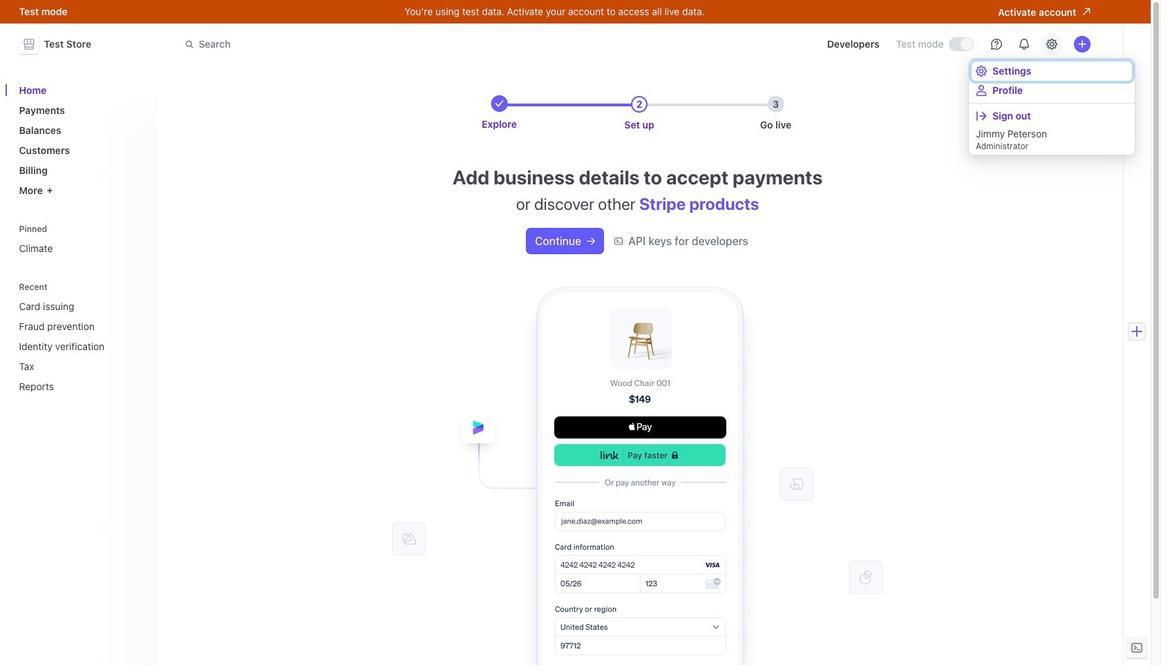 Task type: describe. For each thing, give the bounding box(es) containing it.
2 recent element from the top
[[13, 295, 149, 398]]

edit pins image
[[135, 225, 143, 233]]

clear history image
[[135, 283, 143, 291]]

settings image
[[1047, 39, 1058, 50]]

core navigation links element
[[13, 79, 149, 202]]

svg image
[[587, 237, 596, 246]]

notifications image
[[1019, 39, 1030, 50]]

pinned element
[[13, 220, 149, 260]]



Task type: vqa. For each thing, say whether or not it's contained in the screenshot.
search box
yes



Task type: locate. For each thing, give the bounding box(es) containing it.
Test mode checkbox
[[950, 38, 973, 51]]

menu
[[970, 59, 1136, 155]]

Search text field
[[177, 31, 567, 57]]

1 recent element from the top
[[13, 278, 149, 398]]

recent element
[[13, 278, 149, 398], [13, 295, 149, 398]]

help image
[[991, 39, 1002, 50]]

menu item
[[972, 107, 1133, 126]]

None search field
[[177, 31, 567, 57]]



